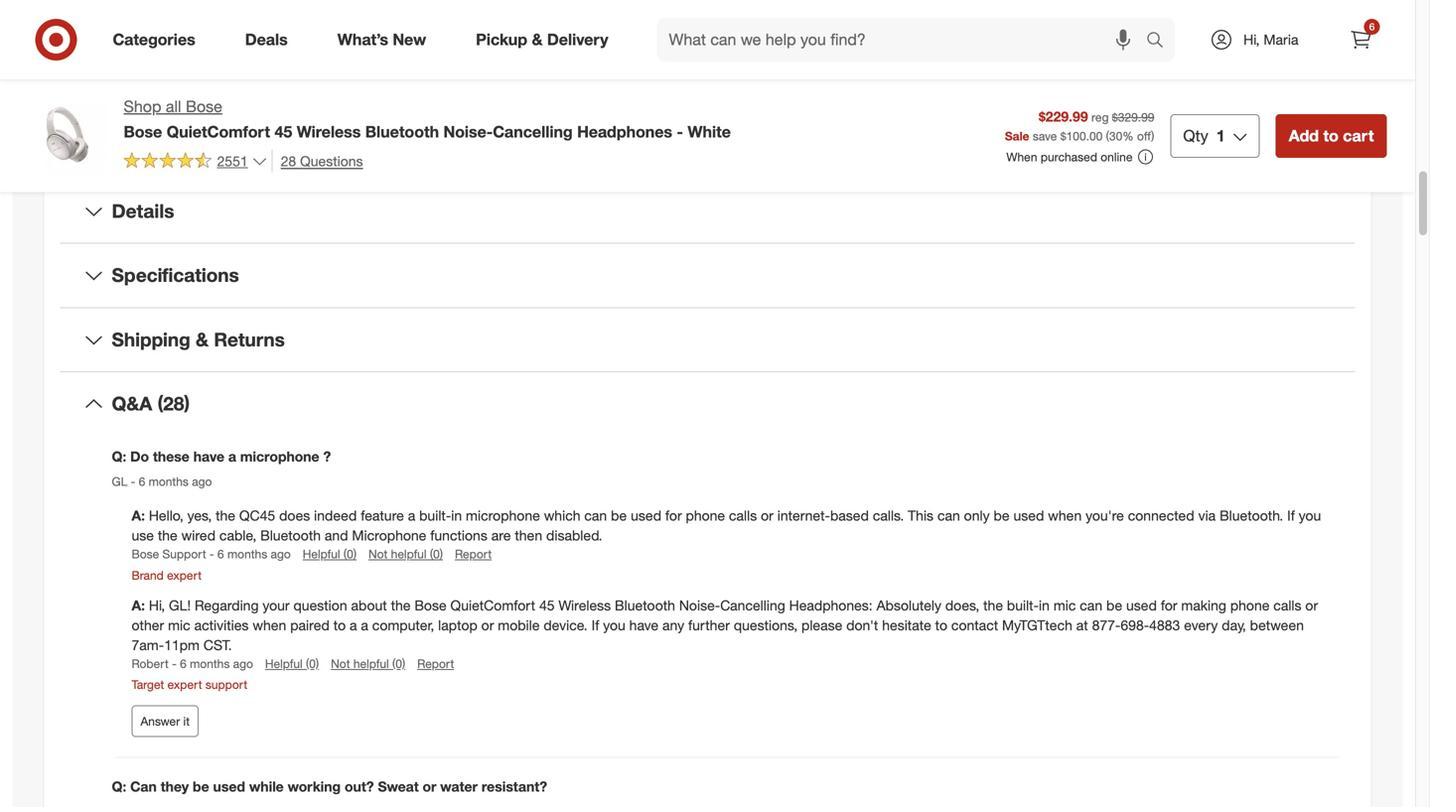 Task type: vqa. For each thing, say whether or not it's contained in the screenshot.
the Noise- to the bottom
yes



Task type: describe. For each thing, give the bounding box(es) containing it.
purchased
[[1041, 149, 1098, 164]]

What can we help you find? suggestions appear below search field
[[657, 18, 1152, 62]]

disabled.
[[546, 527, 603, 545]]

pickup & delivery link
[[459, 18, 633, 62]]

?
[[323, 448, 331, 466]]

4883
[[1150, 617, 1181, 634]]

used right only
[[1014, 507, 1045, 525]]

show more images button
[[275, 28, 438, 72]]

connected
[[1128, 507, 1195, 525]]

28 questions link
[[272, 150, 363, 173]]

not helpful  (0) for feature
[[369, 547, 443, 562]]

30
[[1110, 128, 1123, 143]]

don't
[[847, 617, 879, 634]]

shipping & returns button
[[60, 308, 1356, 372]]

1 horizontal spatial to
[[936, 617, 948, 634]]

1 vertical spatial ago
[[271, 547, 291, 562]]

then
[[515, 527, 543, 545]]

what's
[[338, 30, 388, 49]]

q&a (28)
[[112, 393, 190, 416]]

the up computer,
[[391, 597, 411, 615]]

calls inside hi, gl! regarding your question about the bose quietcomfort 45 wireless bluetooth noise-cancelling headphones: absolutely does, the built-in mic can be used for making phone calls or other mic activities when paired to a a computer, laptop or mobile device. if you have any further questions, please don't hesitate to contact mytgttech at 877-698-4883 every day, between 7am-11pm cst.
[[1274, 597, 1302, 615]]

- inside q: do these have a microphone ? gl - 6 months ago
[[131, 475, 135, 489]]

$
[[1061, 128, 1067, 143]]

brand
[[132, 568, 164, 583]]

between
[[1251, 617, 1305, 634]]

returns
[[214, 328, 285, 351]]

indeed
[[314, 507, 357, 525]]

this
[[697, 119, 737, 147]]

hello,
[[149, 507, 184, 525]]

cancelling inside hi, gl! regarding your question about the bose quietcomfort 45 wireless bluetooth noise-cancelling headphones: absolutely does, the built-in mic can be used for making phone calls or other mic activities when paired to a a computer, laptop or mobile device. if you have any further questions, please don't hesitate to contact mytgttech at 877-698-4883 every day, between 7am-11pm cst.
[[721, 597, 786, 615]]

all
[[166, 97, 181, 116]]

does
[[279, 507, 310, 525]]

months inside q: do these have a microphone ? gl - 6 months ago
[[149, 475, 189, 489]]

question
[[294, 597, 347, 615]]

wireless inside shop all bose bose quietcomfort 45 wireless bluetooth noise-cancelling headphones - white
[[297, 122, 361, 141]]

phone inside hello, yes, the qc45 does indeed feature a built-in microphone which can be used for phone calls or internet-based calls. this can only be used when you're connected via bluetooth. if you use the wired cable, bluetooth and microphone functions are then disabled.
[[686, 507, 725, 525]]

6 inside q: do these have a microphone ? gl - 6 months ago
[[139, 475, 145, 489]]

hesitate
[[882, 617, 932, 634]]

when inside hello, yes, the qc45 does indeed feature a built-in microphone which can be used for phone calls or internet-based calls. this can only be used when you're connected via bluetooth. if you use the wired cable, bluetooth and microphone functions are then disabled.
[[1048, 507, 1082, 525]]

bose inside hi, gl! regarding your question about the bose quietcomfort 45 wireless bluetooth noise-cancelling headphones: absolutely does, the built-in mic can be used for making phone calls or other mic activities when paired to a a computer, laptop or mobile device. if you have any further questions, please don't hesitate to contact mytgttech at 877-698-4883 every day, between 7am-11pm cst.
[[415, 597, 447, 615]]

6 down cable,
[[218, 547, 224, 562]]

specifications button
[[60, 244, 1356, 307]]

(28)
[[158, 393, 190, 416]]

use
[[132, 527, 154, 545]]

bluetooth inside hi, gl! regarding your question about the bose quietcomfort 45 wireless bluetooth noise-cancelling headphones: absolutely does, the built-in mic can be used for making phone calls or other mic activities when paired to a a computer, laptop or mobile device. if you have any further questions, please don't hesitate to contact mytgttech at 877-698-4883 every day, between 7am-11pm cst.
[[615, 597, 676, 615]]

not helpful  (0) button for feature
[[369, 546, 443, 563]]

if inside hi, gl! regarding your question about the bose quietcomfort 45 wireless bluetooth noise-cancelling headphones: absolutely does, the built-in mic can be used for making phone calls or other mic activities when paired to a a computer, laptop or mobile device. if you have any further questions, please don't hesitate to contact mytgttech at 877-698-4883 every day, between 7am-11pm cst.
[[592, 617, 599, 634]]

helpful for does
[[303, 547, 340, 562]]

microphone inside hello, yes, the qc45 does indeed feature a built-in microphone which can be used for phone calls or internet-based calls. this can only be used when you're connected via bluetooth. if you use the wired cable, bluetooth and microphone functions are then disabled.
[[466, 507, 540, 525]]

for inside hi, gl! regarding your question about the bose quietcomfort 45 wireless bluetooth noise-cancelling headphones: absolutely does, the built-in mic can be used for making phone calls or other mic activities when paired to a a computer, laptop or mobile device. if you have any further questions, please don't hesitate to contact mytgttech at 877-698-4883 every day, between 7am-11pm cst.
[[1161, 597, 1178, 615]]

these
[[153, 448, 190, 466]]

1 horizontal spatial mic
[[1054, 597, 1076, 615]]

0 horizontal spatial can
[[585, 507, 607, 525]]

helpful  (0) for question
[[265, 657, 319, 672]]

sweat
[[378, 778, 419, 796]]

details
[[112, 200, 174, 223]]

qc45
[[239, 507, 275, 525]]

wired
[[181, 527, 216, 545]]

shop all bose bose quietcomfort 45 wireless bluetooth noise-cancelling headphones - white
[[124, 97, 731, 141]]

used left while
[[213, 778, 245, 796]]

show
[[288, 40, 328, 59]]

bluetooth inside shop all bose bose quietcomfort 45 wireless bluetooth noise-cancelling headphones - white
[[365, 122, 439, 141]]

qty
[[1184, 126, 1209, 145]]

only
[[964, 507, 990, 525]]

do
[[130, 448, 149, 466]]

expert for hi, gl! regarding your question about the bose quietcomfort 45 wireless bluetooth noise-cancelling headphones: absolutely does, the built-in mic can be used for making phone calls or other mic activities when paired to a a computer, laptop or mobile device. if you have any further questions, please don't hesitate to contact mytgttech at 877-698-4883 every day, between 7am-11pm cst.
[[168, 678, 202, 693]]

paired
[[290, 617, 330, 634]]

at
[[1077, 617, 1089, 634]]

categories link
[[96, 18, 220, 62]]

helpful  (0) button for question
[[265, 656, 319, 673]]

are
[[492, 527, 511, 545]]

calls.
[[873, 507, 904, 525]]

1 horizontal spatial ago
[[233, 657, 253, 672]]

details button
[[60, 180, 1356, 243]]

6 up sponsored
[[1370, 20, 1375, 33]]

$229.99
[[1039, 108, 1089, 125]]

)
[[1152, 128, 1155, 143]]

answer it button
[[132, 706, 199, 737]]

not for indeed
[[369, 547, 388, 562]]

activities
[[194, 617, 249, 634]]

a inside q: do these have a microphone ? gl - 6 months ago
[[228, 448, 236, 466]]

%
[[1123, 128, 1134, 143]]

- down "wired"
[[210, 547, 214, 562]]

100.00
[[1067, 128, 1103, 143]]

cart
[[1344, 126, 1375, 145]]

deals
[[245, 30, 288, 49]]

in inside hi, gl! regarding your question about the bose quietcomfort 45 wireless bluetooth noise-cancelling headphones: absolutely does, the built-in mic can be used for making phone calls or other mic activities when paired to a a computer, laptop or mobile device. if you have any further questions, please don't hesitate to contact mytgttech at 877-698-4883 every day, between 7am-11pm cst.
[[1039, 597, 1050, 615]]

noise- inside hi, gl! regarding your question about the bose quietcomfort 45 wireless bluetooth noise-cancelling headphones: absolutely does, the built-in mic can be used for making phone calls or other mic activities when paired to a a computer, laptop or mobile device. if you have any further questions, please don't hesitate to contact mytgttech at 877-698-4883 every day, between 7am-11pm cst.
[[679, 597, 721, 615]]

laptop
[[438, 617, 478, 634]]

more
[[332, 40, 369, 59]]

maria
[[1264, 31, 1299, 48]]

2551 link
[[124, 150, 268, 174]]

0 horizontal spatial mic
[[168, 617, 190, 634]]

bose right all
[[186, 97, 222, 116]]

support
[[162, 547, 206, 562]]

report for quietcomfort
[[417, 657, 454, 672]]

you inside hello, yes, the qc45 does indeed feature a built-in microphone which can be used for phone calls or internet-based calls. this can only be used when you're connected via bluetooth. if you use the wired cable, bluetooth and microphone functions are then disabled.
[[1299, 507, 1322, 525]]

to inside button
[[1324, 126, 1339, 145]]

have inside hi, gl! regarding your question about the bose quietcomfort 45 wireless bluetooth noise-cancelling headphones: absolutely does, the built-in mic can be used for making phone calls or other mic activities when paired to a a computer, laptop or mobile device. if you have any further questions, please don't hesitate to contact mytgttech at 877-698-4883 every day, between 7am-11pm cst.
[[630, 617, 659, 634]]

does,
[[946, 597, 980, 615]]

used inside hi, gl! regarding your question about the bose quietcomfort 45 wireless bluetooth noise-cancelling headphones: absolutely does, the built-in mic can be used for making phone calls or other mic activities when paired to a a computer, laptop or mobile device. if you have any further questions, please don't hesitate to contact mytgttech at 877-698-4883 every day, between 7am-11pm cst.
[[1127, 597, 1157, 615]]

bose down "use"
[[132, 547, 159, 562]]

report for built-
[[455, 547, 492, 562]]

(0) down and
[[344, 547, 357, 562]]

you're
[[1086, 507, 1125, 525]]

q&a
[[112, 393, 152, 416]]

& for pickup
[[532, 30, 543, 49]]

regarding
[[195, 597, 259, 615]]

yes,
[[187, 507, 212, 525]]

wireless inside hi, gl! regarding your question about the bose quietcomfort 45 wireless bluetooth noise-cancelling headphones: absolutely does, the built-in mic can be used for making phone calls or other mic activities when paired to a a computer, laptop or mobile device. if you have any further questions, please don't hesitate to contact mytgttech at 877-698-4883 every day, between 7am-11pm cst.
[[559, 597, 611, 615]]

reg
[[1092, 110, 1109, 125]]

phone inside hi, gl! regarding your question about the bose quietcomfort 45 wireless bluetooth noise-cancelling headphones: absolutely does, the built-in mic can be used for making phone calls or other mic activities when paired to a a computer, laptop or mobile device. if you have any further questions, please don't hesitate to contact mytgttech at 877-698-4883 every day, between 7am-11pm cst.
[[1231, 597, 1270, 615]]

q: do these have a microphone ? gl - 6 months ago
[[112, 448, 331, 489]]

feature
[[361, 507, 404, 525]]

cable,
[[219, 527, 257, 545]]

helpful  (0) for does
[[303, 547, 357, 562]]

headphones:
[[790, 597, 873, 615]]

deals link
[[228, 18, 313, 62]]

if inside hello, yes, the qc45 does indeed feature a built-in microphone which can be used for phone calls or internet-based calls. this can only be used when you're connected via bluetooth. if you use the wired cable, bluetooth and microphone functions are then disabled.
[[1288, 507, 1295, 525]]

ago inside q: do these have a microphone ? gl - 6 months ago
[[192, 475, 212, 489]]

report button for built-
[[455, 546, 492, 563]]

absolutely
[[877, 597, 942, 615]]

they
[[161, 778, 189, 796]]

2 vertical spatial months
[[190, 657, 230, 672]]

(0) down computer,
[[392, 657, 406, 672]]

bluetooth inside hello, yes, the qc45 does indeed feature a built-in microphone which can be used for phone calls or internet-based calls. this can only be used when you're connected via bluetooth. if you use the wired cable, bluetooth and microphone functions are then disabled.
[[260, 527, 321, 545]]

the down hello,
[[158, 527, 178, 545]]

hi, for gl!
[[149, 597, 165, 615]]

$329.99
[[1113, 110, 1155, 125]]

be inside hi, gl! regarding your question about the bose quietcomfort 45 wireless bluetooth noise-cancelling headphones: absolutely does, the built-in mic can be used for making phone calls or other mic activities when paired to a a computer, laptop or mobile device. if you have any further questions, please don't hesitate to contact mytgttech at 877-698-4883 every day, between 7am-11pm cst.
[[1107, 597, 1123, 615]]

computer,
[[372, 617, 434, 634]]

hello, yes, the qc45 does indeed feature a built-in microphone which can be used for phone calls or internet-based calls. this can only be used when you're connected via bluetooth. if you use the wired cable, bluetooth and microphone functions are then disabled.
[[132, 507, 1322, 545]]

day,
[[1222, 617, 1247, 634]]



Task type: locate. For each thing, give the bounding box(es) containing it.
you right bluetooth.
[[1299, 507, 1322, 525]]

0 vertical spatial calls
[[729, 507, 757, 525]]

1 horizontal spatial wireless
[[559, 597, 611, 615]]

0 vertical spatial you
[[1299, 507, 1322, 525]]

0 vertical spatial phone
[[686, 507, 725, 525]]

hi, left 'maria'
[[1244, 31, 1260, 48]]

cancelling
[[493, 122, 573, 141], [721, 597, 786, 615]]

can left only
[[938, 507, 961, 525]]

0 vertical spatial &
[[532, 30, 543, 49]]

quietcomfort up 2551
[[167, 122, 270, 141]]

have
[[193, 448, 225, 466], [630, 617, 659, 634]]

used up the 698-
[[1127, 597, 1157, 615]]

in up functions at the bottom of page
[[451, 507, 462, 525]]

not helpful  (0) down computer,
[[331, 657, 406, 672]]

1 horizontal spatial not
[[369, 547, 388, 562]]

0 horizontal spatial in
[[451, 507, 462, 525]]

further
[[688, 617, 730, 634]]

1 vertical spatial cancelling
[[721, 597, 786, 615]]

helpful
[[303, 547, 340, 562], [265, 657, 303, 672]]

0 horizontal spatial calls
[[729, 507, 757, 525]]

1 horizontal spatial for
[[1161, 597, 1178, 615]]

0 vertical spatial bluetooth
[[365, 122, 439, 141]]

when
[[1007, 149, 1038, 164]]

expert down support
[[167, 568, 202, 583]]

months
[[149, 475, 189, 489], [227, 547, 267, 562], [190, 657, 230, 672]]

report down laptop
[[417, 657, 454, 672]]

(0)
[[344, 547, 357, 562], [430, 547, 443, 562], [306, 657, 319, 672], [392, 657, 406, 672]]

not helpful  (0) button for the
[[331, 656, 406, 673]]

45 up the "device."
[[539, 597, 555, 615]]

a: for hi, gl! regarding your question about the bose quietcomfort 45 wireless bluetooth noise-cancelling headphones: absolutely does, the built-in mic can be used for making phone calls or other mic activities when paired to a a computer, laptop or mobile device. if you have any further questions, please don't hesitate to contact mytgttech at 877-698-4883 every day, between 7am-11pm cst.
[[132, 597, 149, 615]]

1 vertical spatial when
[[253, 617, 286, 634]]

1 vertical spatial months
[[227, 547, 267, 562]]

1 vertical spatial not helpful  (0)
[[331, 657, 406, 672]]

to down does,
[[936, 617, 948, 634]]

phone left internet-
[[686, 507, 725, 525]]

1 vertical spatial mic
[[168, 617, 190, 634]]

internet-
[[778, 507, 831, 525]]

0 vertical spatial not helpful  (0)
[[369, 547, 443, 562]]

helpful down and
[[303, 547, 340, 562]]

phone up 'day,'
[[1231, 597, 1270, 615]]

not for about
[[331, 657, 350, 672]]

0 horizontal spatial built-
[[419, 507, 451, 525]]

q: inside q: do these have a microphone ? gl - 6 months ago
[[112, 448, 126, 466]]

not helpful  (0) for the
[[331, 657, 406, 672]]

which
[[544, 507, 581, 525]]

be right only
[[994, 507, 1010, 525]]

2 horizontal spatial ago
[[271, 547, 291, 562]]

bluetooth up any
[[615, 597, 676, 615]]

- down 11pm
[[172, 657, 177, 672]]

ago up the support
[[233, 657, 253, 672]]

please
[[802, 617, 843, 634]]

0 vertical spatial 45
[[275, 122, 292, 141]]

built-
[[419, 507, 451, 525], [1007, 597, 1039, 615]]

0 vertical spatial mic
[[1054, 597, 1076, 615]]

built- inside hi, gl! regarding your question about the bose quietcomfort 45 wireless bluetooth noise-cancelling headphones: absolutely does, the built-in mic can be used for making phone calls or other mic activities when paired to a a computer, laptop or mobile device. if you have any further questions, please don't hesitate to contact mytgttech at 877-698-4883 every day, between 7am-11pm cst.
[[1007, 597, 1039, 615]]

if right bluetooth.
[[1288, 507, 1295, 525]]

hi, maria
[[1244, 31, 1299, 48]]

advertisement region
[[732, 0, 1387, 34]]

0 vertical spatial built-
[[419, 507, 451, 525]]

a inside hello, yes, the qc45 does indeed feature a built-in microphone which can be used for phone calls or internet-based calls. this can only be used when you're connected via bluetooth. if you use the wired cable, bluetooth and microphone functions are then disabled.
[[408, 507, 416, 525]]

bluetooth.
[[1220, 507, 1284, 525]]

1 horizontal spatial built-
[[1007, 597, 1039, 615]]

0 vertical spatial cancelling
[[493, 122, 573, 141]]

about
[[625, 119, 691, 147]]

& inside dropdown button
[[196, 328, 209, 351]]

1 horizontal spatial can
[[938, 507, 961, 525]]

the up cable,
[[216, 507, 235, 525]]

28
[[281, 152, 296, 170]]

0 horizontal spatial bluetooth
[[260, 527, 321, 545]]

to right add
[[1324, 126, 1339, 145]]

making
[[1182, 597, 1227, 615]]

1 vertical spatial calls
[[1274, 597, 1302, 615]]

1 vertical spatial if
[[592, 617, 599, 634]]

expert down the robert - 6 months ago
[[168, 678, 202, 693]]

0 vertical spatial in
[[451, 507, 462, 525]]

0 vertical spatial report button
[[455, 546, 492, 563]]

- inside shop all bose bose quietcomfort 45 wireless bluetooth noise-cancelling headphones - white
[[677, 122, 684, 141]]

2 a: from the top
[[132, 597, 149, 615]]

hi, up other at the bottom of page
[[149, 597, 165, 615]]

1 horizontal spatial when
[[1048, 507, 1082, 525]]

built- inside hello, yes, the qc45 does indeed feature a built-in microphone which can be used for phone calls or internet-based calls. this can only be used when you're connected via bluetooth. if you use the wired cable, bluetooth and microphone functions are then disabled.
[[419, 507, 451, 525]]

calls left internet-
[[729, 507, 757, 525]]

0 horizontal spatial noise-
[[444, 122, 493, 141]]

1 expert from the top
[[167, 568, 202, 583]]

1 horizontal spatial phone
[[1231, 597, 1270, 615]]

expert for hello, yes, the qc45 does indeed feature a built-in microphone which can be used for phone calls or internet-based calls. this can only be used when you're connected via bluetooth. if you use the wired cable, bluetooth and microphone functions are then disabled.
[[167, 568, 202, 583]]

can
[[585, 507, 607, 525], [938, 507, 961, 525], [1080, 597, 1103, 615]]

microphone
[[352, 527, 427, 545]]

to down question
[[334, 617, 346, 634]]

not helpful  (0) button down computer,
[[331, 656, 406, 673]]

not helpful  (0)
[[369, 547, 443, 562], [331, 657, 406, 672]]

1 vertical spatial quietcomfort
[[451, 597, 536, 615]]

- left white
[[677, 122, 684, 141]]

based
[[831, 507, 869, 525]]

report button for quietcomfort
[[417, 656, 454, 673]]

ago down does
[[271, 547, 291, 562]]

1 vertical spatial not helpful  (0) button
[[331, 656, 406, 673]]

11pm
[[164, 637, 200, 654]]

2 q: from the top
[[112, 778, 126, 796]]

calls
[[729, 507, 757, 525], [1274, 597, 1302, 615]]

noise- inside shop all bose bose quietcomfort 45 wireless bluetooth noise-cancelling headphones - white
[[444, 122, 493, 141]]

have right these
[[193, 448, 225, 466]]

1 q: from the top
[[112, 448, 126, 466]]

0 vertical spatial hi,
[[1244, 31, 1260, 48]]

mic up mytgttech
[[1054, 597, 1076, 615]]

1 vertical spatial q:
[[112, 778, 126, 796]]

images
[[373, 40, 425, 59]]

cancelling inside shop all bose bose quietcomfort 45 wireless bluetooth noise-cancelling headphones - white
[[493, 122, 573, 141]]

quietcomfort inside shop all bose bose quietcomfort 45 wireless bluetooth noise-cancelling headphones - white
[[167, 122, 270, 141]]

answer it
[[141, 714, 190, 729]]

helpful  (0) button for does
[[303, 546, 357, 563]]

0 horizontal spatial hi,
[[149, 597, 165, 615]]

45
[[275, 122, 292, 141], [539, 597, 555, 615]]

2 horizontal spatial bluetooth
[[615, 597, 676, 615]]

6 down 11pm
[[180, 657, 187, 672]]

bose up computer,
[[415, 597, 447, 615]]

1 horizontal spatial quietcomfort
[[451, 597, 536, 615]]

your
[[263, 597, 290, 615]]

every
[[1185, 617, 1218, 634]]

(0) down paired
[[306, 657, 319, 672]]

target
[[132, 678, 164, 693]]

in inside hello, yes, the qc45 does indeed feature a built-in microphone which can be used for phone calls or internet-based calls. this can only be used when you're connected via bluetooth. if you use the wired cable, bluetooth and microphone functions are then disabled.
[[451, 507, 462, 525]]

0 vertical spatial for
[[666, 507, 682, 525]]

when inside hi, gl! regarding your question about the bose quietcomfort 45 wireless bluetooth noise-cancelling headphones: absolutely does, the built-in mic can be used for making phone calls or other mic activities when paired to a a computer, laptop or mobile device. if you have any further questions, please don't hesitate to contact mytgttech at 877-698-4883 every day, between 7am-11pm cst.
[[253, 617, 286, 634]]

not down question
[[331, 657, 350, 672]]

0 horizontal spatial phone
[[686, 507, 725, 525]]

robert - 6 months ago
[[132, 657, 253, 672]]

off
[[1138, 128, 1152, 143]]

helpful  (0) down paired
[[265, 657, 319, 672]]

1 vertical spatial helpful
[[265, 657, 303, 672]]

0 horizontal spatial when
[[253, 617, 286, 634]]

report button down laptop
[[417, 656, 454, 673]]

7am-
[[132, 637, 164, 654]]

when left you're at right
[[1048, 507, 1082, 525]]

hi,
[[1244, 31, 1260, 48], [149, 597, 165, 615]]

shipping & returns
[[112, 328, 285, 351]]

about
[[351, 597, 387, 615]]

cst.
[[204, 637, 232, 654]]

noise- up further
[[679, 597, 721, 615]]

add
[[1289, 126, 1319, 145]]

1 horizontal spatial in
[[1039, 597, 1050, 615]]

0 vertical spatial have
[[193, 448, 225, 466]]

q: for q: do these have a microphone ? gl - 6 months ago
[[112, 448, 126, 466]]

0 vertical spatial helpful  (0) button
[[303, 546, 357, 563]]

q: left the can
[[112, 778, 126, 796]]

0 horizontal spatial not
[[331, 657, 350, 672]]

be right they on the bottom left of page
[[193, 778, 209, 796]]

image of bose quietcomfort 45 wireless bluetooth noise-cancelling headphones - white image
[[28, 95, 108, 175]]

mobile
[[498, 617, 540, 634]]

1 vertical spatial bluetooth
[[260, 527, 321, 545]]

have inside q: do these have a microphone ? gl - 6 months ago
[[193, 448, 225, 466]]

you right the "device."
[[603, 617, 626, 634]]

you inside hi, gl! regarding your question about the bose quietcomfort 45 wireless bluetooth noise-cancelling headphones: absolutely does, the built-in mic can be used for making phone calls or other mic activities when paired to a a computer, laptop or mobile device. if you have any further questions, please don't hesitate to contact mytgttech at 877-698-4883 every day, between 7am-11pm cst.
[[603, 617, 626, 634]]

mytgttech
[[1002, 617, 1073, 634]]

resistant?
[[482, 778, 547, 796]]

hi, inside hi, gl! regarding your question about the bose quietcomfort 45 wireless bluetooth noise-cancelling headphones: absolutely does, the built-in mic can be used for making phone calls or other mic activities when paired to a a computer, laptop or mobile device. if you have any further questions, please don't hesitate to contact mytgttech at 877-698-4883 every day, between 7am-11pm cst.
[[149, 597, 165, 615]]

mic down gl!
[[168, 617, 190, 634]]

1 vertical spatial helpful  (0)
[[265, 657, 319, 672]]

0 horizontal spatial microphone
[[240, 448, 319, 466]]

0 horizontal spatial to
[[334, 617, 346, 634]]

pickup & delivery
[[476, 30, 609, 49]]

1 horizontal spatial &
[[532, 30, 543, 49]]

shop
[[124, 97, 161, 116]]

be right which
[[611, 507, 627, 525]]

hi, for maria
[[1244, 31, 1260, 48]]

1 vertical spatial a:
[[132, 597, 149, 615]]

ago up yes,
[[192, 475, 212, 489]]

a: up "use"
[[132, 507, 149, 525]]

any
[[663, 617, 685, 634]]

0 vertical spatial months
[[149, 475, 189, 489]]

(0) down functions at the bottom of page
[[430, 547, 443, 562]]

45 inside shop all bose bose quietcomfort 45 wireless bluetooth noise-cancelling headphones - white
[[275, 122, 292, 141]]

calls inside hello, yes, the qc45 does indeed feature a built-in microphone which can be used for phone calls or internet-based calls. this can only be used when you're connected via bluetooth. if you use the wired cable, bluetooth and microphone functions are then disabled.
[[729, 507, 757, 525]]

q:
[[112, 448, 126, 466], [112, 778, 126, 796]]

0 vertical spatial report
[[455, 547, 492, 562]]

have left any
[[630, 617, 659, 634]]

brand expert
[[132, 568, 202, 583]]

- right gl
[[131, 475, 135, 489]]

1 a: from the top
[[132, 507, 149, 525]]

answer
[[141, 714, 180, 729]]

helpful
[[391, 547, 427, 562], [354, 657, 389, 672]]

noise- down pickup
[[444, 122, 493, 141]]

6 right gl
[[139, 475, 145, 489]]

2 expert from the top
[[168, 678, 202, 693]]

not helpful  (0) button down the microphone
[[369, 546, 443, 563]]

1 vertical spatial you
[[603, 617, 626, 634]]

45 up 28
[[275, 122, 292, 141]]

1 horizontal spatial calls
[[1274, 597, 1302, 615]]

item
[[743, 119, 790, 147]]

a: up other at the bottom of page
[[132, 597, 149, 615]]

28 questions
[[281, 152, 363, 170]]

0 horizontal spatial cancelling
[[493, 122, 573, 141]]

2551
[[217, 152, 248, 170]]

not helpful  (0) down the microphone
[[369, 547, 443, 562]]

in up mytgttech
[[1039, 597, 1050, 615]]

shipping
[[112, 328, 191, 351]]

built- up functions at the bottom of page
[[419, 507, 451, 525]]

calls up between
[[1274, 597, 1302, 615]]

can up at at the bottom of page
[[1080, 597, 1103, 615]]

online
[[1101, 149, 1133, 164]]

(
[[1106, 128, 1110, 143]]

can up disabled.
[[585, 507, 607, 525]]

1 vertical spatial helpful  (0) button
[[265, 656, 319, 673]]

helpful for question
[[265, 657, 303, 672]]

0 horizontal spatial ago
[[192, 475, 212, 489]]

0 vertical spatial not helpful  (0) button
[[369, 546, 443, 563]]

1
[[1217, 126, 1226, 145]]

months down the "cst."
[[190, 657, 230, 672]]

be up 877-
[[1107, 597, 1123, 615]]

questions
[[300, 152, 363, 170]]

used right which
[[631, 507, 662, 525]]

built- up mytgttech
[[1007, 597, 1039, 615]]

functions
[[430, 527, 488, 545]]

bluetooth down the images at the left top
[[365, 122, 439, 141]]

and
[[325, 527, 348, 545]]

sale
[[1005, 128, 1030, 143]]

if right the "device."
[[592, 617, 599, 634]]

helpful for feature
[[391, 547, 427, 562]]

& for shipping
[[196, 328, 209, 351]]

0 vertical spatial helpful
[[391, 547, 427, 562]]

6 link
[[1340, 18, 1384, 62]]

1 vertical spatial have
[[630, 617, 659, 634]]

& right pickup
[[532, 30, 543, 49]]

1 vertical spatial noise-
[[679, 597, 721, 615]]

877-
[[1092, 617, 1121, 634]]

698-
[[1121, 617, 1150, 634]]

out?
[[345, 778, 374, 796]]

helpful  (0) button down and
[[303, 546, 357, 563]]

1 vertical spatial hi,
[[149, 597, 165, 615]]

microphone left ?
[[240, 448, 319, 466]]

0 vertical spatial quietcomfort
[[167, 122, 270, 141]]

6
[[1370, 20, 1375, 33], [139, 475, 145, 489], [218, 547, 224, 562], [180, 657, 187, 672]]

other
[[132, 617, 164, 634]]

&
[[532, 30, 543, 49], [196, 328, 209, 351]]

specifications
[[112, 264, 239, 287]]

for inside hello, yes, the qc45 does indeed feature a built-in microphone which can be used for phone calls or internet-based calls. this can only be used when you're connected via bluetooth. if you use the wired cable, bluetooth and microphone functions are then disabled.
[[666, 507, 682, 525]]

1 vertical spatial report
[[417, 657, 454, 672]]

0 vertical spatial microphone
[[240, 448, 319, 466]]

a: for hello, yes, the qc45 does indeed feature a built-in microphone which can be used for phone calls or internet-based calls. this can only be used when you're connected via bluetooth. if you use the wired cable, bluetooth and microphone functions are then disabled.
[[132, 507, 149, 525]]

0 horizontal spatial &
[[196, 328, 209, 351]]

q: left do on the bottom left
[[112, 448, 126, 466]]

2 vertical spatial bluetooth
[[615, 597, 676, 615]]

gl!
[[169, 597, 191, 615]]

not down the microphone
[[369, 547, 388, 562]]

image gallery element
[[28, 0, 684, 72]]

1 horizontal spatial hi,
[[1244, 31, 1260, 48]]

cancelling up questions,
[[721, 597, 786, 615]]

1 vertical spatial 45
[[539, 597, 555, 615]]

or inside hello, yes, the qc45 does indeed feature a built-in microphone which can be used for phone calls or internet-based calls. this can only be used when you're connected via bluetooth. if you use the wired cable, bluetooth and microphone functions are then disabled.
[[761, 507, 774, 525]]

support
[[206, 678, 248, 693]]

water
[[440, 778, 478, 796]]

0 vertical spatial noise-
[[444, 122, 493, 141]]

0 horizontal spatial wireless
[[297, 122, 361, 141]]

microphone up are
[[466, 507, 540, 525]]

wireless
[[297, 122, 361, 141], [559, 597, 611, 615]]

the up contact
[[984, 597, 1003, 615]]

helpful  (0) button down paired
[[265, 656, 319, 673]]

helpful down the microphone
[[391, 547, 427, 562]]

0 vertical spatial helpful  (0)
[[303, 547, 357, 562]]

45 inside hi, gl! regarding your question about the bose quietcomfort 45 wireless bluetooth noise-cancelling headphones: absolutely does, the built-in mic can be used for making phone calls or other mic activities when paired to a a computer, laptop or mobile device. if you have any further questions, please don't hesitate to contact mytgttech at 877-698-4883 every day, between 7am-11pm cst.
[[539, 597, 555, 615]]

q&a (28) button
[[60, 373, 1356, 436]]

0 vertical spatial if
[[1288, 507, 1295, 525]]

helpful for the
[[354, 657, 389, 672]]

bluetooth down does
[[260, 527, 321, 545]]

bose down shop
[[124, 122, 162, 141]]

wireless up the "device."
[[559, 597, 611, 615]]

0 horizontal spatial you
[[603, 617, 626, 634]]

1 horizontal spatial have
[[630, 617, 659, 634]]

0 horizontal spatial if
[[592, 617, 599, 634]]

1 horizontal spatial helpful
[[391, 547, 427, 562]]

report button down functions at the bottom of page
[[455, 546, 492, 563]]

quietcomfort up mobile
[[451, 597, 536, 615]]

months down cable,
[[227, 547, 267, 562]]

0 vertical spatial when
[[1048, 507, 1082, 525]]

can inside hi, gl! regarding your question about the bose quietcomfort 45 wireless bluetooth noise-cancelling headphones: absolutely does, the built-in mic can be used for making phone calls or other mic activities when paired to a a computer, laptop or mobile device. if you have any further questions, please don't hesitate to contact mytgttech at 877-698-4883 every day, between 7am-11pm cst.
[[1080, 597, 1103, 615]]

months down these
[[149, 475, 189, 489]]

1 horizontal spatial noise-
[[679, 597, 721, 615]]

0 vertical spatial ago
[[192, 475, 212, 489]]

1 vertical spatial &
[[196, 328, 209, 351]]

& left returns
[[196, 328, 209, 351]]

1 horizontal spatial you
[[1299, 507, 1322, 525]]

white
[[688, 122, 731, 141]]

0 vertical spatial wireless
[[297, 122, 361, 141]]

1 vertical spatial in
[[1039, 597, 1050, 615]]

cancelling left headphones
[[493, 122, 573, 141]]

0 vertical spatial helpful
[[303, 547, 340, 562]]

report down functions at the bottom of page
[[455, 547, 492, 562]]

when down your
[[253, 617, 286, 634]]

1 vertical spatial helpful
[[354, 657, 389, 672]]

1 horizontal spatial bluetooth
[[365, 122, 439, 141]]

helpful down paired
[[265, 657, 303, 672]]

0 horizontal spatial have
[[193, 448, 225, 466]]

microphone inside q: do these have a microphone ? gl - 6 months ago
[[240, 448, 319, 466]]

quietcomfort inside hi, gl! regarding your question about the bose quietcomfort 45 wireless bluetooth noise-cancelling headphones: absolutely does, the built-in mic can be used for making phone calls or other mic activities when paired to a a computer, laptop or mobile device. if you have any further questions, please don't hesitate to contact mytgttech at 877-698-4883 every day, between 7am-11pm cst.
[[451, 597, 536, 615]]

when purchased online
[[1007, 149, 1133, 164]]

working
[[288, 778, 341, 796]]

helpful  (0) down and
[[303, 547, 357, 562]]

helpful down computer,
[[354, 657, 389, 672]]

2 horizontal spatial can
[[1080, 597, 1103, 615]]

q: for q: can they be used while working out? sweat or water resistant?
[[112, 778, 126, 796]]

0 vertical spatial q:
[[112, 448, 126, 466]]

0 vertical spatial expert
[[167, 568, 202, 583]]



